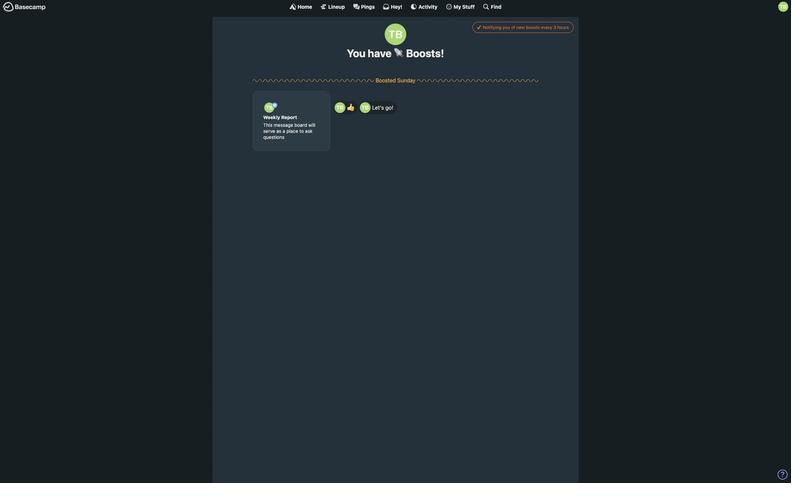 Task type: vqa. For each thing, say whether or not it's contained in the screenshot.
visited
no



Task type: locate. For each thing, give the bounding box(es) containing it.
my
[[454, 4, 461, 10]]

1 vertical spatial tim burton image
[[264, 103, 275, 113]]

hours
[[558, 24, 569, 30]]

tim burton image
[[385, 24, 407, 45], [335, 103, 346, 113], [360, 103, 371, 113]]

activity
[[419, 4, 438, 10]]

tim burton image for let's go!
[[360, 103, 371, 113]]

board
[[295, 122, 307, 128]]

👍
[[347, 104, 355, 112]]

find
[[491, 4, 502, 10]]

go!
[[386, 105, 394, 111]]

0 vertical spatial tim burton image
[[779, 2, 789, 12]]

tim burton image inside tim b. boosted the message with '👍' element
[[335, 103, 346, 113]]

hey!
[[391, 4, 403, 10]]

0 horizontal spatial tim burton image
[[264, 103, 275, 113]]

tim burton image up have at the top left
[[385, 24, 407, 45]]

tim burton image left let's
[[360, 103, 371, 113]]

serve
[[263, 128, 275, 134]]

pings
[[361, 4, 375, 10]]

ask
[[305, 128, 313, 134]]

to
[[300, 128, 304, 134]]

lineup link
[[320, 3, 345, 10]]

1 horizontal spatial tim burton image
[[779, 2, 789, 12]]

tim burton image for you have
[[385, 24, 407, 45]]

place
[[287, 128, 298, 134]]

main element
[[0, 0, 792, 13]]

new
[[517, 24, 525, 30]]

2 horizontal spatial tim burton image
[[385, 24, 407, 45]]

notifying you of new boosts every 3 hours button
[[473, 22, 574, 33]]

will
[[309, 122, 316, 128]]

sunday element
[[398, 78, 416, 84]]

report
[[282, 115, 297, 120]]

notifying you of new boosts every 3 hours
[[483, 24, 569, 30]]

3
[[554, 24, 557, 30]]

tim burton image inside main element
[[779, 2, 789, 12]]

you
[[503, 24, 510, 30]]

0 horizontal spatial tim burton image
[[335, 103, 346, 113]]

1 horizontal spatial tim burton image
[[360, 103, 371, 113]]

boosts
[[527, 24, 540, 30]]

tim burton image for 👍
[[335, 103, 346, 113]]

tim burton image left 👍
[[335, 103, 346, 113]]

as
[[277, 128, 282, 134]]

pings button
[[353, 3, 375, 10]]

for boosts report image
[[272, 103, 278, 108]]

this
[[263, 122, 273, 128]]

tim burton image inside 'tim b. boosted the message with 'let's go!'' element
[[360, 103, 371, 113]]

tim burton image
[[779, 2, 789, 12], [264, 103, 275, 113]]



Task type: describe. For each thing, give the bounding box(es) containing it.
switch accounts image
[[3, 2, 46, 12]]

weekly
[[263, 115, 280, 120]]

tim b. boosted the message with 'let's go!' element
[[359, 102, 397, 114]]

have
[[368, 47, 392, 60]]

notifying
[[483, 24, 502, 30]]

weekly report this message board will serve as a place to ask questions
[[263, 115, 316, 140]]

boosts!
[[404, 47, 445, 60]]

boosted
[[376, 78, 396, 84]]

let's
[[373, 105, 384, 111]]

find button
[[483, 3, 502, 10]]

activity link
[[411, 3, 438, 10]]

my stuff
[[454, 4, 475, 10]]

you have
[[347, 47, 394, 60]]

tim b. boosted the message with '👍' element
[[334, 102, 358, 114]]

let's go!
[[373, 105, 394, 111]]

of
[[512, 24, 516, 30]]

home
[[298, 4, 312, 10]]

every
[[542, 24, 553, 30]]

my stuff button
[[446, 3, 475, 10]]

message
[[274, 122, 293, 128]]

stuff
[[463, 4, 475, 10]]

hey! button
[[383, 3, 403, 10]]

lineup
[[329, 4, 345, 10]]

home link
[[290, 3, 312, 10]]

boosted sunday
[[376, 78, 416, 84]]

you
[[347, 47, 366, 60]]

questions
[[263, 135, 285, 140]]

sunday
[[398, 78, 416, 84]]

a
[[283, 128, 285, 134]]



